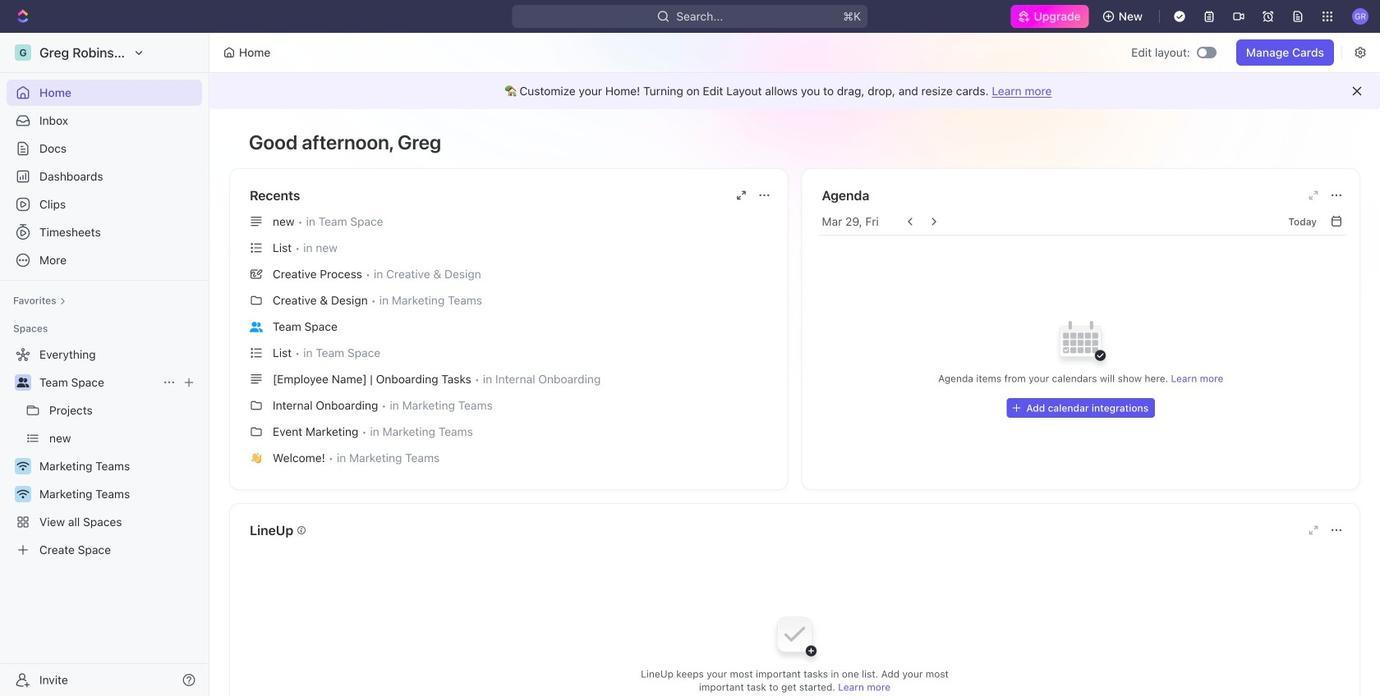 Task type: locate. For each thing, give the bounding box(es) containing it.
1 vertical spatial wifi image
[[17, 490, 29, 500]]

sidebar navigation
[[0, 33, 213, 697]]

user group image
[[250, 322, 263, 332], [17, 378, 29, 388]]

wifi image
[[17, 462, 29, 472], [17, 490, 29, 500]]

1 vertical spatial user group image
[[17, 378, 29, 388]]

tree
[[7, 342, 202, 564]]

0 vertical spatial wifi image
[[17, 462, 29, 472]]

tree inside sidebar navigation
[[7, 342, 202, 564]]

0 vertical spatial user group image
[[250, 322, 263, 332]]

greg robinson's workspace, , element
[[15, 44, 31, 61]]

alert
[[210, 73, 1381, 109]]

0 horizontal spatial user group image
[[17, 378, 29, 388]]

1 horizontal spatial user group image
[[250, 322, 263, 332]]



Task type: vqa. For each thing, say whether or not it's contained in the screenshot.
Greg Robinson'S Workspace, , element
yes



Task type: describe. For each thing, give the bounding box(es) containing it.
1 wifi image from the top
[[17, 462, 29, 472]]

2 wifi image from the top
[[17, 490, 29, 500]]

user group image inside tree
[[17, 378, 29, 388]]



